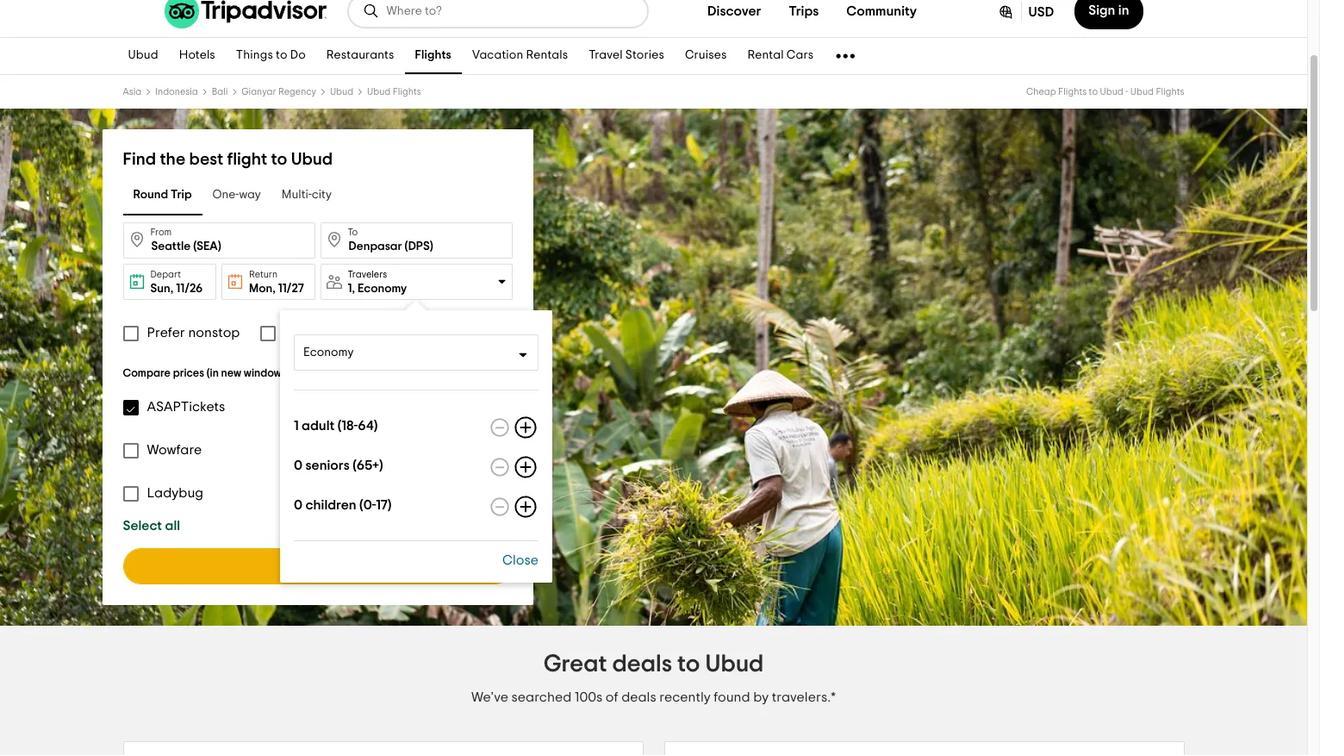 Task type: locate. For each thing, give the bounding box(es) containing it.
0 vertical spatial deals
[[612, 652, 672, 677]]

recently
[[660, 690, 711, 704]]

of
[[606, 690, 619, 704]]

depart sun, 11/26
[[150, 270, 203, 295]]

1 vertical spatial deals
[[622, 690, 657, 704]]

0 vertical spatial economy
[[358, 282, 407, 294]]

cars
[[787, 50, 814, 62]]

sign
[[1089, 3, 1116, 17]]

flights up ubud flights link
[[415, 50, 452, 62]]

community button
[[833, 0, 931, 28]]

window)
[[244, 368, 285, 379]]

adult
[[302, 419, 335, 433]]

ubud link down restaurants link
[[330, 87, 354, 97]]

one-
[[212, 189, 239, 201]]

0 vertical spatial 1
[[348, 282, 352, 294]]

0 horizontal spatial ubud link
[[118, 38, 169, 74]]

find the best flight to ubud
[[123, 151, 333, 168]]

trips
[[789, 4, 819, 18]]

100s
[[575, 690, 603, 704]]

asia link
[[123, 87, 142, 97]]

sun,
[[150, 283, 173, 295]]

we've searched 100s of deals recently found by travelers.*
[[472, 690, 836, 704]]

1 adult (18-64)
[[294, 419, 378, 433]]

0 left seniors
[[294, 459, 303, 472]]

City or Airport text field
[[123, 222, 315, 259]]

1 vertical spatial 1
[[294, 419, 299, 433]]

bali link
[[212, 87, 228, 97]]

deals right of
[[622, 690, 657, 704]]

usd
[[1029, 5, 1054, 19]]

1 vertical spatial 0
[[294, 498, 303, 512]]

to
[[348, 228, 358, 237]]

flights inside flights link
[[415, 50, 452, 62]]

0 left children
[[294, 498, 303, 512]]

select
[[123, 519, 162, 533]]

rental
[[748, 50, 784, 62]]

1 horizontal spatial economy
[[358, 282, 407, 294]]

indonesia
[[155, 87, 198, 97]]

1 0 from the top
[[294, 459, 303, 472]]

economy down travelers
[[358, 282, 407, 294]]

prefer
[[147, 326, 185, 340]]

vacation rentals link
[[462, 38, 579, 74]]

rentals
[[526, 50, 568, 62]]

economy
[[358, 282, 407, 294], [303, 347, 354, 359]]

,
[[352, 282, 355, 294]]

close
[[503, 553, 539, 567]]

include
[[285, 326, 332, 340]]

multi-city
[[282, 189, 332, 201]]

cruises link
[[675, 38, 737, 74]]

0 vertical spatial 0
[[294, 459, 303, 472]]

1 vertical spatial economy
[[303, 347, 354, 359]]

search image
[[362, 3, 380, 20]]

2 0 from the top
[[294, 498, 303, 512]]

bali
[[212, 87, 228, 97]]

1 down travelers
[[348, 282, 352, 294]]

searched
[[512, 690, 572, 704]]

Search search field
[[387, 3, 633, 19]]

airports
[[383, 326, 433, 340]]

flights
[[415, 50, 452, 62], [393, 87, 421, 97], [1059, 87, 1087, 97], [1156, 87, 1185, 97]]

economy up "sponsored"
[[303, 347, 354, 359]]

0
[[294, 459, 303, 472], [294, 498, 303, 512]]

vacation
[[472, 50, 523, 62]]

gianyar regency link
[[242, 87, 316, 97]]

usd button
[[983, 0, 1068, 29]]

None search field
[[349, 0, 647, 27]]

cheap flights to ubud - ubud flights
[[1027, 87, 1185, 97]]

things
[[236, 50, 273, 62]]

seniors
[[306, 459, 350, 472]]

1 inside travelers 1 , economy
[[348, 282, 352, 294]]

mon,
[[249, 283, 276, 295]]

flight
[[227, 151, 267, 168]]

ubud
[[128, 50, 158, 62], [330, 87, 354, 97], [367, 87, 391, 97], [1100, 87, 1124, 97], [1131, 87, 1154, 97], [291, 151, 333, 168], [705, 652, 764, 677]]

1 horizontal spatial 1
[[348, 282, 352, 294]]

travel
[[589, 50, 623, 62]]

travelers
[[348, 269, 387, 279]]

things to do link
[[226, 38, 316, 74]]

cruises
[[685, 50, 727, 62]]

ubud link up "asia" link
[[118, 38, 169, 74]]

ubud flights link
[[367, 87, 421, 97]]

1 vertical spatial ubud link
[[330, 87, 354, 97]]

asia
[[123, 87, 142, 97]]

(18-
[[338, 419, 358, 433]]

deals
[[612, 652, 672, 677], [622, 690, 657, 704]]

the
[[160, 151, 186, 168]]

compare
[[123, 368, 171, 379]]

sponsored
[[297, 370, 340, 378]]

community
[[847, 4, 917, 18]]

return
[[249, 270, 278, 279]]

1 left adult
[[294, 419, 299, 433]]

regency
[[278, 87, 316, 97]]

round trip
[[133, 189, 192, 201]]

0 for 0 seniors (65+)
[[294, 459, 303, 472]]

11/26
[[176, 283, 203, 295]]

sign in
[[1089, 3, 1130, 17]]

deals up "we've searched 100s of deals recently found by travelers.*" at bottom
[[612, 652, 672, 677]]



Task type: describe. For each thing, give the bounding box(es) containing it.
one-way
[[212, 189, 261, 201]]

asaptickets
[[147, 400, 225, 414]]

great deals to ubud
[[544, 652, 764, 677]]

wowfare
[[147, 443, 202, 457]]

children
[[306, 498, 357, 512]]

way
[[239, 189, 261, 201]]

find
[[123, 151, 156, 168]]

64)
[[358, 419, 378, 433]]

-
[[1126, 87, 1129, 97]]

by
[[753, 690, 769, 704]]

found
[[714, 690, 750, 704]]

nearby
[[335, 326, 380, 340]]

indonesia link
[[155, 87, 198, 97]]

(in
[[207, 368, 219, 379]]

to right the flight
[[271, 151, 287, 168]]

hotels link
[[169, 38, 226, 74]]

stories
[[626, 50, 665, 62]]

to up recently
[[678, 652, 700, 677]]

0 horizontal spatial 1
[[294, 419, 299, 433]]

restaurants link
[[316, 38, 405, 74]]

restaurants
[[327, 50, 394, 62]]

travel stories
[[589, 50, 665, 62]]

tripadvisor image
[[164, 0, 326, 28]]

prefer nonstop
[[147, 326, 240, 340]]

0 for 0 children (0-17)
[[294, 498, 303, 512]]

1 horizontal spatial ubud link
[[330, 87, 354, 97]]

nonstop
[[188, 326, 240, 340]]

trip
[[171, 189, 192, 201]]

city
[[312, 189, 332, 201]]

hotels
[[179, 50, 215, 62]]

to left -
[[1089, 87, 1098, 97]]

sign in link
[[1075, 0, 1143, 29]]

ubud flights
[[367, 87, 421, 97]]

cheap
[[1027, 87, 1056, 97]]

travelers 1 , economy
[[348, 269, 407, 294]]

from
[[150, 228, 172, 237]]

(65+)
[[353, 459, 383, 472]]

rental cars
[[748, 50, 814, 62]]

discover
[[708, 4, 761, 18]]

in
[[1119, 3, 1130, 17]]

rental cars link
[[737, 38, 824, 74]]

best
[[189, 151, 223, 168]]

select all
[[123, 519, 180, 533]]

return mon, 11/27
[[249, 270, 304, 295]]

do
[[290, 50, 306, 62]]

City or Airport text field
[[320, 222, 512, 259]]

depart
[[150, 270, 181, 279]]

flights link
[[405, 38, 462, 74]]

flights right -
[[1156, 87, 1185, 97]]

compare prices (in new window)
[[123, 368, 285, 379]]

prices
[[173, 368, 204, 379]]

travel stories link
[[579, 38, 675, 74]]

ladybug
[[147, 486, 204, 500]]

0 seniors (65+)
[[294, 459, 383, 472]]

to left "do"
[[276, 50, 288, 62]]

things to do
[[236, 50, 306, 62]]

0 children (0-17)
[[294, 498, 392, 512]]

new
[[221, 368, 241, 379]]

17)
[[376, 498, 392, 512]]

discover button
[[694, 0, 775, 28]]

flights right cheap
[[1059, 87, 1087, 97]]

round
[[133, 189, 168, 201]]

0 horizontal spatial economy
[[303, 347, 354, 359]]

we've
[[472, 690, 509, 704]]

all
[[165, 519, 180, 533]]

include nearby airports
[[285, 326, 433, 340]]

gianyar regency
[[242, 87, 316, 97]]

0 vertical spatial ubud link
[[118, 38, 169, 74]]

great
[[544, 652, 607, 677]]

flights down flights link
[[393, 87, 421, 97]]

economy inside travelers 1 , economy
[[358, 282, 407, 294]]

travelers.*
[[772, 690, 836, 704]]

(0-
[[359, 498, 376, 512]]



Task type: vqa. For each thing, say whether or not it's contained in the screenshot.
"Cruises"
yes



